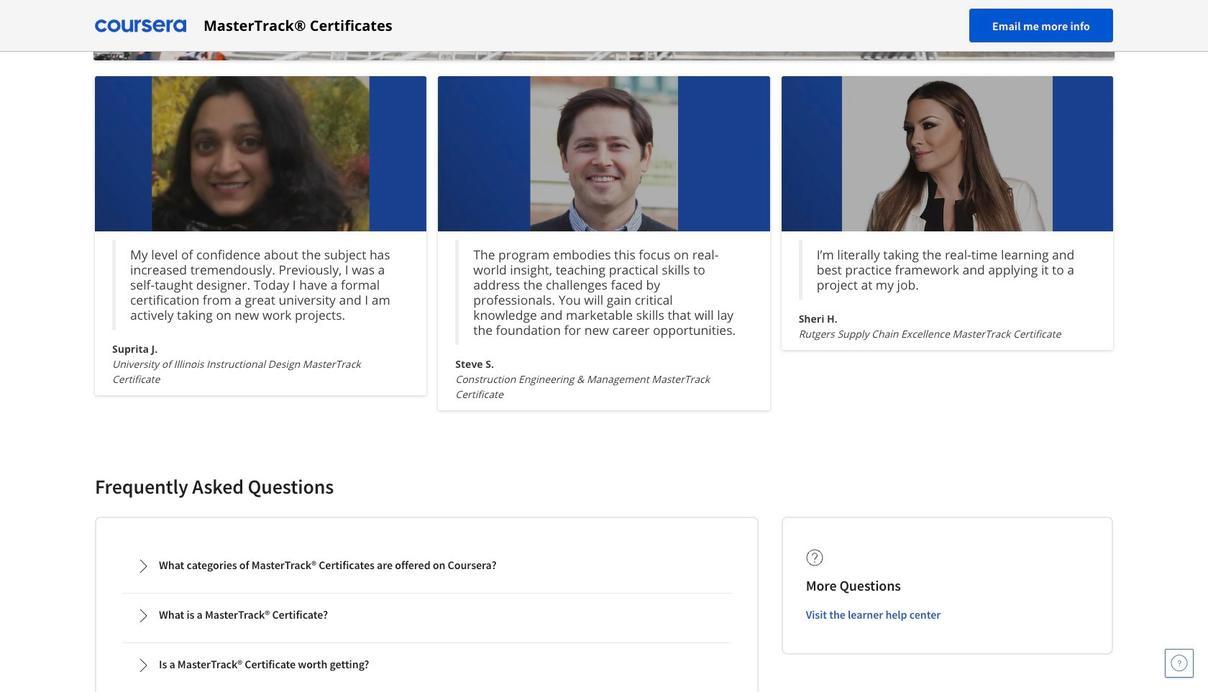 Task type: vqa. For each thing, say whether or not it's contained in the screenshot.
Collapsed "list"
yes



Task type: locate. For each thing, give the bounding box(es) containing it.
frequently asked questions element
[[95, 474, 1114, 693]]

coursera image
[[95, 14, 186, 37]]

help center image
[[1171, 655, 1189, 673]]



Task type: describe. For each thing, give the bounding box(es) containing it.
collapsed list
[[119, 542, 734, 693]]



